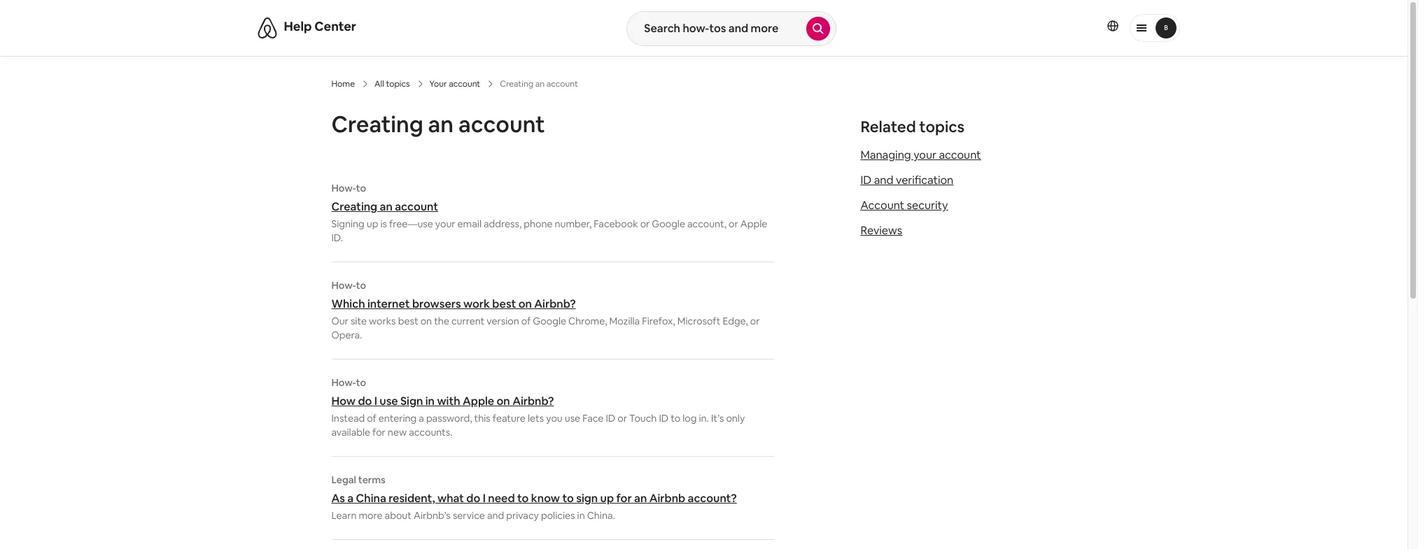 Task type: describe. For each thing, give the bounding box(es) containing it.
to left sign
[[563, 492, 574, 506]]

google inside how-to creating an account signing up is free—use your email address, phone number, facebook or google account, or apple id.
[[652, 218, 686, 230]]

reviews link
[[861, 223, 903, 238]]

the
[[434, 315, 450, 328]]

resident,
[[389, 492, 435, 506]]

entering
[[379, 412, 417, 425]]

do inside how-to how do i use sign in with apple on airbnb? instead of entering a password, this feature lets you use face id or touch id to log in. it's only available for new accounts.
[[358, 394, 372, 409]]

your inside how-to creating an account signing up is free—use your email address, phone number, facebook or google account, or apple id.
[[435, 218, 456, 230]]

service
[[453, 510, 485, 522]]

creating an account
[[332, 110, 545, 139]]

1 horizontal spatial and
[[874, 173, 894, 188]]

related topics
[[861, 117, 965, 137]]

as a china resident, what do i need to know to sign up for an airbnb account? element
[[332, 474, 774, 523]]

edge,
[[723, 315, 748, 328]]

account security link
[[861, 198, 948, 213]]

account security
[[861, 198, 948, 213]]

facebook
[[594, 218, 638, 230]]

works
[[369, 315, 396, 328]]

accounts.
[[409, 426, 453, 439]]

2 horizontal spatial id
[[861, 173, 872, 188]]

1 vertical spatial on
[[421, 315, 432, 328]]

up inside legal terms as a china resident, what do i need to know to sign up for an airbnb account? learn more about airbnb's service and privacy policies in china.
[[601, 492, 614, 506]]

i inside legal terms as a china resident, what do i need to know to sign up for an airbnb account? learn more about airbnb's service and privacy policies in china.
[[483, 492, 486, 506]]

legal
[[332, 474, 356, 487]]

number,
[[555, 218, 592, 230]]

of inside how-to which internet browsers work best on airbnb? our site works best on the current version of google chrome, mozilla firefox, microsoft edge, or opera.
[[522, 315, 531, 328]]

airbnb
[[650, 492, 686, 506]]

current
[[452, 315, 485, 328]]

need
[[488, 492, 515, 506]]

what
[[438, 492, 464, 506]]

all topics link
[[375, 78, 410, 90]]

how- for creating
[[332, 182, 356, 195]]

china
[[356, 492, 386, 506]]

account up 'verification'
[[939, 148, 982, 162]]

help center
[[284, 18, 356, 34]]

china.
[[587, 510, 615, 522]]

microsoft
[[678, 315, 721, 328]]

privacy
[[506, 510, 539, 522]]

id.
[[332, 232, 343, 244]]

account right 'your'
[[449, 78, 481, 90]]

account,
[[688, 218, 727, 230]]

of inside how-to how do i use sign in with apple on airbnb? instead of entering a password, this feature lets you use face id or touch id to log in. it's only available for new accounts.
[[367, 412, 377, 425]]

an inside how-to creating an account signing up is free—use your email address, phone number, facebook or google account, or apple id.
[[380, 200, 393, 214]]

email
[[458, 218, 482, 230]]

google inside how-to which internet browsers work best on airbnb? our site works best on the current version of google chrome, mozilla firefox, microsoft edge, or opera.
[[533, 315, 567, 328]]

or right facebook
[[641, 218, 650, 230]]

verification
[[896, 173, 954, 188]]

how-to creating an account signing up is free—use your email address, phone number, facebook or google account, or apple id.
[[332, 182, 768, 244]]

your account link
[[430, 78, 481, 90]]

face
[[583, 412, 604, 425]]

for inside how-to how do i use sign in with apple on airbnb? instead of entering a password, this feature lets you use face id or touch id to log in. it's only available for new accounts.
[[373, 426, 386, 439]]

opera.
[[332, 329, 362, 342]]

mozilla
[[610, 315, 640, 328]]

how-to how do i use sign in with apple on airbnb? instead of entering a password, this feature lets you use face id or touch id to log in. it's only available for new accounts.
[[332, 377, 745, 439]]

signing
[[332, 218, 365, 230]]

phone
[[524, 218, 553, 230]]

airbnb? inside how-to which internet browsers work best on airbnb? our site works best on the current version of google chrome, mozilla firefox, microsoft edge, or opera.
[[535, 297, 576, 312]]

managing your account link
[[861, 148, 982, 162]]

terms
[[358, 474, 386, 487]]

to inside how-to creating an account signing up is free—use your email address, phone number, facebook or google account, or apple id.
[[356, 182, 366, 195]]

more
[[359, 510, 383, 522]]

0 horizontal spatial use
[[380, 394, 398, 409]]

for inside legal terms as a china resident, what do i need to know to sign up for an airbnb account? learn more about airbnb's service and privacy policies in china.
[[617, 492, 632, 506]]

available
[[332, 426, 370, 439]]

log
[[683, 412, 697, 425]]

or right account,
[[729, 218, 739, 230]]

chrome,
[[569, 315, 607, 328]]

how do i use sign in with apple on airbnb? element
[[332, 377, 774, 440]]

how- for how
[[332, 377, 356, 389]]

all
[[375, 78, 384, 90]]

center
[[315, 18, 356, 34]]

all topics
[[375, 78, 410, 90]]

security
[[907, 198, 948, 213]]

with
[[437, 394, 461, 409]]

creating an account link
[[332, 200, 774, 214]]

learn
[[332, 510, 357, 522]]

address,
[[484, 218, 522, 230]]

instead
[[332, 412, 365, 425]]

help
[[284, 18, 312, 34]]

which
[[332, 297, 365, 312]]

account
[[861, 198, 905, 213]]

a inside how-to how do i use sign in with apple on airbnb? instead of entering a password, this feature lets you use face id or touch id to log in. it's only available for new accounts.
[[419, 412, 424, 425]]

home link
[[332, 78, 355, 90]]

is
[[381, 218, 387, 230]]

which internet browsers work best on airbnb? element
[[332, 279, 774, 342]]

or inside how-to which internet browsers work best on airbnb? our site works best on the current version of google chrome, mozilla firefox, microsoft edge, or opera.
[[751, 315, 760, 328]]

how
[[332, 394, 356, 409]]

to up instead at the left bottom of page
[[356, 377, 366, 389]]

know
[[531, 492, 560, 506]]

1 creating from the top
[[332, 110, 424, 139]]

feature
[[493, 412, 526, 425]]

up inside how-to creating an account signing up is free—use your email address, phone number, facebook or google account, or apple id.
[[367, 218, 378, 230]]

1 vertical spatial best
[[398, 315, 419, 328]]

as a china resident, what do i need to know to sign up for an airbnb account? link
[[332, 492, 774, 506]]

1 horizontal spatial id
[[659, 412, 669, 425]]

browsers
[[412, 297, 461, 312]]



Task type: locate. For each thing, give the bounding box(es) containing it.
a inside legal terms as a china resident, what do i need to know to sign up for an airbnb account? learn more about airbnb's service and privacy policies in china.
[[348, 492, 354, 506]]

1 vertical spatial how-
[[332, 279, 356, 292]]

1 horizontal spatial best
[[493, 297, 516, 312]]

0 vertical spatial in
[[426, 394, 435, 409]]

google down 'which internet browsers work best on airbnb?' link
[[533, 315, 567, 328]]

creating up signing
[[332, 200, 378, 214]]

on inside how-to how do i use sign in with apple on airbnb? instead of entering a password, this feature lets you use face id or touch id to log in. it's only available for new accounts.
[[497, 394, 510, 409]]

how do i use sign in with apple on airbnb? link
[[332, 394, 774, 409]]

airbnb homepage image
[[256, 17, 278, 39]]

1 horizontal spatial apple
[[741, 218, 768, 230]]

1 horizontal spatial i
[[483, 492, 486, 506]]

to up privacy
[[517, 492, 529, 506]]

1 vertical spatial and
[[487, 510, 504, 522]]

do right how
[[358, 394, 372, 409]]

1 vertical spatial airbnb?
[[513, 394, 554, 409]]

touch
[[630, 412, 657, 425]]

0 vertical spatial a
[[419, 412, 424, 425]]

0 vertical spatial an
[[428, 110, 454, 139]]

id right face
[[606, 412, 616, 425]]

best
[[493, 297, 516, 312], [398, 315, 419, 328]]

creating an account element
[[332, 182, 774, 245]]

airbnb? up lets on the bottom left of the page
[[513, 394, 554, 409]]

related
[[861, 117, 916, 137]]

0 vertical spatial airbnb?
[[535, 297, 576, 312]]

2 horizontal spatial on
[[519, 297, 532, 312]]

use right you
[[565, 412, 581, 425]]

this
[[474, 412, 491, 425]]

up
[[367, 218, 378, 230], [601, 492, 614, 506]]

i inside how-to how do i use sign in with apple on airbnb? instead of entering a password, this feature lets you use face id or touch id to log in. it's only available for new accounts.
[[374, 394, 377, 409]]

do up service
[[467, 492, 481, 506]]

id up account at the right of the page
[[861, 173, 872, 188]]

in inside how-to how do i use sign in with apple on airbnb? instead of entering a password, this feature lets you use face id or touch id to log in. it's only available for new accounts.
[[426, 394, 435, 409]]

only
[[727, 412, 745, 425]]

topics for all topics
[[386, 78, 410, 90]]

topics up "managing your account" link
[[920, 117, 965, 137]]

google left account,
[[652, 218, 686, 230]]

0 vertical spatial google
[[652, 218, 686, 230]]

in
[[426, 394, 435, 409], [577, 510, 585, 522]]

or
[[641, 218, 650, 230], [729, 218, 739, 230], [751, 315, 760, 328], [618, 412, 627, 425]]

2 vertical spatial an
[[635, 492, 647, 506]]

free—use
[[389, 218, 433, 230]]

your up 'verification'
[[914, 148, 937, 162]]

to
[[356, 182, 366, 195], [356, 279, 366, 292], [356, 377, 366, 389], [671, 412, 681, 425], [517, 492, 529, 506], [563, 492, 574, 506]]

1 vertical spatial an
[[380, 200, 393, 214]]

0 vertical spatial your
[[914, 148, 937, 162]]

1 horizontal spatial a
[[419, 412, 424, 425]]

Search how-tos and more search field
[[628, 12, 807, 46]]

how-to which internet browsers work best on airbnb? our site works best on the current version of google chrome, mozilla firefox, microsoft edge, or opera.
[[332, 279, 760, 342]]

0 vertical spatial topics
[[386, 78, 410, 90]]

how- inside how-to creating an account signing up is free—use your email address, phone number, facebook or google account, or apple id.
[[332, 182, 356, 195]]

1 horizontal spatial do
[[467, 492, 481, 506]]

0 vertical spatial do
[[358, 394, 372, 409]]

an
[[428, 110, 454, 139], [380, 200, 393, 214], [635, 492, 647, 506]]

0 horizontal spatial i
[[374, 394, 377, 409]]

1 horizontal spatial of
[[522, 315, 531, 328]]

1 horizontal spatial your
[[914, 148, 937, 162]]

and down need
[[487, 510, 504, 522]]

id and verification
[[861, 173, 954, 188]]

1 horizontal spatial for
[[617, 492, 632, 506]]

1 vertical spatial creating
[[332, 200, 378, 214]]

topics for related topics
[[920, 117, 965, 137]]

best right works
[[398, 315, 419, 328]]

account down your account
[[459, 110, 545, 139]]

use up entering
[[380, 394, 398, 409]]

how- up how
[[332, 377, 356, 389]]

2 how- from the top
[[332, 279, 356, 292]]

1 horizontal spatial on
[[497, 394, 510, 409]]

of right version
[[522, 315, 531, 328]]

0 horizontal spatial id
[[606, 412, 616, 425]]

a right as
[[348, 492, 354, 506]]

1 vertical spatial for
[[617, 492, 632, 506]]

0 horizontal spatial for
[[373, 426, 386, 439]]

up left is
[[367, 218, 378, 230]]

lets
[[528, 412, 544, 425]]

policies
[[541, 510, 575, 522]]

how- inside how-to which internet browsers work best on airbnb? our site works best on the current version of google chrome, mozilla firefox, microsoft edge, or opera.
[[332, 279, 356, 292]]

account
[[449, 78, 481, 90], [459, 110, 545, 139], [939, 148, 982, 162], [395, 200, 438, 214]]

for
[[373, 426, 386, 439], [617, 492, 632, 506]]

main navigation menu image
[[1156, 18, 1177, 38]]

in right sign
[[426, 394, 435, 409]]

or inside how-to how do i use sign in with apple on airbnb? instead of entering a password, this feature lets you use face id or touch id to log in. it's only available for new accounts.
[[618, 412, 627, 425]]

airbnb?
[[535, 297, 576, 312], [513, 394, 554, 409]]

and
[[874, 173, 894, 188], [487, 510, 504, 522]]

0 horizontal spatial on
[[421, 315, 432, 328]]

i right how
[[374, 394, 377, 409]]

or right edge, in the bottom right of the page
[[751, 315, 760, 328]]

up up "china."
[[601, 492, 614, 506]]

1 vertical spatial a
[[348, 492, 354, 506]]

i
[[374, 394, 377, 409], [483, 492, 486, 506]]

0 horizontal spatial of
[[367, 412, 377, 425]]

an left airbnb at left bottom
[[635, 492, 647, 506]]

to inside how-to which internet browsers work best on airbnb? our site works best on the current version of google chrome, mozilla firefox, microsoft edge, or opera.
[[356, 279, 366, 292]]

in inside legal terms as a china resident, what do i need to know to sign up for an airbnb account? learn more about airbnb's service and privacy policies in china.
[[577, 510, 585, 522]]

0 vertical spatial i
[[374, 394, 377, 409]]

an inside legal terms as a china resident, what do i need to know to sign up for an airbnb account? learn more about airbnb's service and privacy policies in china.
[[635, 492, 647, 506]]

1 horizontal spatial use
[[565, 412, 581, 425]]

apple inside how-to how do i use sign in with apple on airbnb? instead of entering a password, this feature lets you use face id or touch id to log in. it's only available for new accounts.
[[463, 394, 494, 409]]

on left the
[[421, 315, 432, 328]]

0 horizontal spatial apple
[[463, 394, 494, 409]]

id right touch at left
[[659, 412, 669, 425]]

use
[[380, 394, 398, 409], [565, 412, 581, 425]]

1 horizontal spatial google
[[652, 218, 686, 230]]

your
[[430, 78, 447, 90]]

0 horizontal spatial your
[[435, 218, 456, 230]]

id and verification link
[[861, 173, 954, 188]]

0 horizontal spatial topics
[[386, 78, 410, 90]]

internet
[[368, 297, 410, 312]]

about
[[385, 510, 412, 522]]

version
[[487, 315, 519, 328]]

managing
[[861, 148, 912, 162]]

1 horizontal spatial an
[[428, 110, 454, 139]]

our
[[332, 315, 349, 328]]

1 vertical spatial topics
[[920, 117, 965, 137]]

how-
[[332, 182, 356, 195], [332, 279, 356, 292], [332, 377, 356, 389]]

you
[[546, 412, 563, 425]]

0 horizontal spatial up
[[367, 218, 378, 230]]

firefox,
[[642, 315, 676, 328]]

apple up this
[[463, 394, 494, 409]]

0 horizontal spatial google
[[533, 315, 567, 328]]

0 vertical spatial on
[[519, 297, 532, 312]]

apple
[[741, 218, 768, 230], [463, 394, 494, 409]]

account inside how-to creating an account signing up is free—use your email address, phone number, facebook or google account, or apple id.
[[395, 200, 438, 214]]

0 horizontal spatial an
[[380, 200, 393, 214]]

apple inside how-to creating an account signing up is free—use your email address, phone number, facebook or google account, or apple id.
[[741, 218, 768, 230]]

your left email
[[435, 218, 456, 230]]

a up accounts.
[[419, 412, 424, 425]]

1 vertical spatial of
[[367, 412, 377, 425]]

2 vertical spatial on
[[497, 394, 510, 409]]

it's
[[711, 412, 724, 425]]

managing your account
[[861, 148, 982, 162]]

best up version
[[493, 297, 516, 312]]

of
[[522, 315, 531, 328], [367, 412, 377, 425]]

do
[[358, 394, 372, 409], [467, 492, 481, 506]]

reviews
[[861, 223, 903, 238]]

work
[[464, 297, 490, 312]]

1 horizontal spatial up
[[601, 492, 614, 506]]

1 vertical spatial do
[[467, 492, 481, 506]]

account?
[[688, 492, 737, 506]]

topics right all
[[386, 78, 410, 90]]

on up feature
[[497, 394, 510, 409]]

a
[[419, 412, 424, 425], [348, 492, 354, 506]]

how- inside how-to how do i use sign in with apple on airbnb? instead of entering a password, this feature lets you use face id or touch id to log in. it's only available for new accounts.
[[332, 377, 356, 389]]

or left touch at left
[[618, 412, 627, 425]]

0 vertical spatial apple
[[741, 218, 768, 230]]

an down 'your'
[[428, 110, 454, 139]]

password,
[[426, 412, 472, 425]]

how- up signing
[[332, 182, 356, 195]]

0 horizontal spatial do
[[358, 394, 372, 409]]

which internet browsers work best on airbnb? link
[[332, 297, 774, 312]]

1 vertical spatial i
[[483, 492, 486, 506]]

and up account at the right of the page
[[874, 173, 894, 188]]

of right instead at the left bottom of page
[[367, 412, 377, 425]]

airbnb's
[[414, 510, 451, 522]]

in down sign
[[577, 510, 585, 522]]

account up free—use
[[395, 200, 438, 214]]

sign
[[577, 492, 598, 506]]

0 horizontal spatial best
[[398, 315, 419, 328]]

an up is
[[380, 200, 393, 214]]

airbnb? up chrome,
[[535, 297, 576, 312]]

0 horizontal spatial a
[[348, 492, 354, 506]]

as
[[332, 492, 345, 506]]

0 vertical spatial up
[[367, 218, 378, 230]]

in.
[[699, 412, 709, 425]]

0 horizontal spatial and
[[487, 510, 504, 522]]

how- up "which"
[[332, 279, 356, 292]]

1 how- from the top
[[332, 182, 356, 195]]

your
[[914, 148, 937, 162], [435, 218, 456, 230]]

None search field
[[627, 11, 837, 46]]

1 vertical spatial apple
[[463, 394, 494, 409]]

to up "which"
[[356, 279, 366, 292]]

on
[[519, 297, 532, 312], [421, 315, 432, 328], [497, 394, 510, 409]]

site
[[351, 315, 367, 328]]

0 horizontal spatial in
[[426, 394, 435, 409]]

help center link
[[284, 18, 356, 34]]

2 horizontal spatial an
[[635, 492, 647, 506]]

creating inside how-to creating an account signing up is free—use your email address, phone number, facebook or google account, or apple id.
[[332, 200, 378, 214]]

1 vertical spatial in
[[577, 510, 585, 522]]

0 vertical spatial of
[[522, 315, 531, 328]]

i left need
[[483, 492, 486, 506]]

sign
[[401, 394, 423, 409]]

to up signing
[[356, 182, 366, 195]]

2 creating from the top
[[332, 200, 378, 214]]

0 vertical spatial creating
[[332, 110, 424, 139]]

legal terms as a china resident, what do i need to know to sign up for an airbnb account? learn more about airbnb's service and privacy policies in china.
[[332, 474, 737, 522]]

google
[[652, 218, 686, 230], [533, 315, 567, 328]]

home
[[332, 78, 355, 90]]

3 how- from the top
[[332, 377, 356, 389]]

0 vertical spatial how-
[[332, 182, 356, 195]]

0 vertical spatial for
[[373, 426, 386, 439]]

0 vertical spatial use
[[380, 394, 398, 409]]

1 horizontal spatial topics
[[920, 117, 965, 137]]

new
[[388, 426, 407, 439]]

2 vertical spatial how-
[[332, 377, 356, 389]]

how- for which
[[332, 279, 356, 292]]

0 vertical spatial and
[[874, 173, 894, 188]]

airbnb? inside how-to how do i use sign in with apple on airbnb? instead of entering a password, this feature lets you use face id or touch id to log in. it's only available for new accounts.
[[513, 394, 554, 409]]

1 vertical spatial your
[[435, 218, 456, 230]]

1 vertical spatial google
[[533, 315, 567, 328]]

on up version
[[519, 297, 532, 312]]

for left new
[[373, 426, 386, 439]]

apple right account,
[[741, 218, 768, 230]]

0 vertical spatial best
[[493, 297, 516, 312]]

1 horizontal spatial in
[[577, 510, 585, 522]]

1 vertical spatial use
[[565, 412, 581, 425]]

creating
[[332, 110, 424, 139], [332, 200, 378, 214]]

your account
[[430, 78, 481, 90]]

creating down all
[[332, 110, 424, 139]]

for right sign
[[617, 492, 632, 506]]

1 vertical spatial up
[[601, 492, 614, 506]]

to left log
[[671, 412, 681, 425]]

and inside legal terms as a china resident, what do i need to know to sign up for an airbnb account? learn more about airbnb's service and privacy policies in china.
[[487, 510, 504, 522]]

do inside legal terms as a china resident, what do i need to know to sign up for an airbnb account? learn more about airbnb's service and privacy policies in china.
[[467, 492, 481, 506]]



Task type: vqa. For each thing, say whether or not it's contained in the screenshot.
before within BUTTON
no



